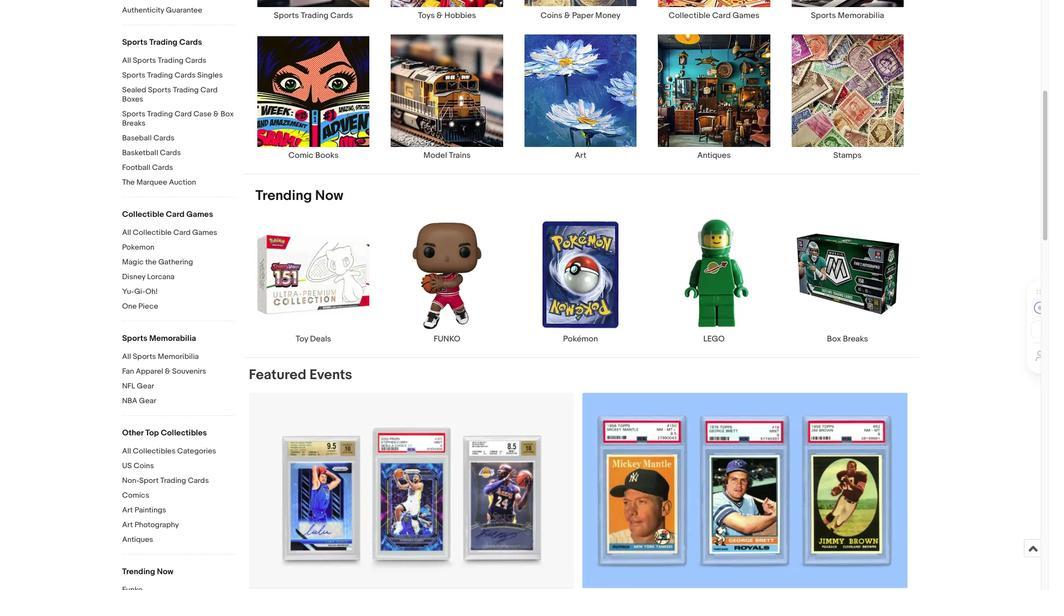 Task type: describe. For each thing, give the bounding box(es) containing it.
antiques inside all collectibles categories us coins non-sport trading cards comics art paintings art photography antiques
[[122, 535, 153, 545]]

toy
[[296, 334, 308, 344]]

1 vertical spatial games
[[186, 209, 213, 220]]

0 vertical spatial collectible
[[669, 11, 711, 21]]

0 vertical spatial games
[[733, 11, 760, 21]]

authenticity
[[122, 5, 164, 15]]

oh!
[[145, 287, 158, 296]]

2 vertical spatial art
[[122, 521, 133, 530]]

art link
[[514, 34, 648, 161]]

the
[[145, 258, 157, 267]]

all collectible card games pokemon magic the gathering disney lorcana yu-gi-oh! one piece
[[122, 228, 217, 311]]

basketball cards link
[[122, 148, 234, 159]]

all collectible card games link
[[122, 228, 234, 238]]

the
[[122, 178, 135, 187]]

marquee
[[137, 178, 167, 187]]

sealed
[[122, 85, 146, 95]]

gi-
[[134, 287, 145, 296]]

paper
[[572, 11, 594, 21]]

lego link
[[648, 218, 781, 344]]

us
[[122, 461, 132, 471]]

1 horizontal spatial sports memorabilia
[[812, 11, 885, 21]]

nfl
[[122, 382, 135, 391]]

stamps link
[[781, 34, 915, 161]]

1 vertical spatial collectible
[[122, 209, 164, 220]]

pokémon
[[563, 334, 598, 344]]

money
[[596, 11, 621, 21]]

& inside all sports trading cards sports trading cards singles sealed sports trading card boxes sports trading card case & box breaks baseball cards basketball cards football cards the marquee auction
[[214, 109, 219, 119]]

boxes
[[122, 95, 143, 104]]

apparel
[[136, 367, 163, 376]]

collectible card games link
[[648, 0, 781, 21]]

cards inside all collectibles categories us coins non-sport trading cards comics art paintings art photography antiques
[[188, 476, 209, 486]]

other
[[122, 428, 144, 439]]

featured events
[[249, 367, 352, 384]]

collectible inside all collectible card games pokemon magic the gathering disney lorcana yu-gi-oh! one piece
[[133, 228, 172, 237]]

other top collectibles
[[122, 428, 207, 439]]

sports inside sports trading cards "link"
[[274, 11, 299, 21]]

toy deals link
[[247, 218, 381, 344]]

all collectibles categories link
[[122, 447, 234, 457]]

funko link
[[381, 218, 514, 344]]

1 vertical spatial now
[[157, 567, 173, 577]]

toys & hobbies link
[[381, 0, 514, 21]]

magic
[[122, 258, 144, 267]]

categories
[[177, 447, 216, 456]]

trading inside all collectibles categories us coins non-sport trading cards comics art paintings art photography antiques
[[160, 476, 186, 486]]

0 horizontal spatial trending now
[[122, 567, 173, 577]]

one
[[122, 302, 137, 311]]

0 vertical spatial art
[[575, 150, 587, 161]]

lego
[[704, 334, 725, 344]]

all sports memoribilia link
[[122, 352, 234, 363]]

all for all sports trading cards sports trading cards singles sealed sports trading card boxes sports trading card case & box breaks baseball cards basketball cards football cards the marquee auction
[[122, 56, 131, 65]]

the marquee auction link
[[122, 178, 234, 188]]

comics link
[[122, 491, 234, 501]]

1 vertical spatial collectible card games
[[122, 209, 213, 220]]

card inside all collectible card games pokemon magic the gathering disney lorcana yu-gi-oh! one piece
[[173, 228, 191, 237]]

sports memorabilia link
[[781, 0, 915, 21]]

collectible card games inside collectible card games link
[[669, 11, 760, 21]]

1 vertical spatial sports trading cards
[[122, 37, 202, 48]]

1 vertical spatial memorabilia
[[149, 334, 196, 344]]

model trains link
[[381, 34, 514, 161]]

1 vertical spatial antiques link
[[122, 535, 234, 546]]

coins & paper money link
[[514, 0, 648, 21]]

nba
[[122, 396, 137, 406]]

games inside all collectible card games pokemon magic the gathering disney lorcana yu-gi-oh! one piece
[[192, 228, 217, 237]]

1 horizontal spatial breaks
[[844, 334, 869, 344]]

disney
[[122, 272, 145, 282]]

paintings
[[135, 506, 166, 515]]

authenticity guarantee
[[122, 5, 203, 15]]

all for all collectibles categories us coins non-sport trading cards comics art paintings art photography antiques
[[122, 447, 131, 456]]

1 vertical spatial art
[[122, 506, 133, 515]]

sports inside all sports memoribilia fan apparel & souvenirs nfl gear nba gear
[[133, 352, 156, 361]]

art paintings link
[[122, 506, 234, 516]]

non-
[[122, 476, 139, 486]]

photography
[[135, 521, 179, 530]]

comics
[[122, 491, 149, 500]]

baseball
[[122, 133, 152, 143]]

all for all collectible card games pokemon magic the gathering disney lorcana yu-gi-oh! one piece
[[122, 228, 131, 237]]

0 horizontal spatial trending
[[122, 567, 155, 577]]

1 horizontal spatial memorabilia
[[838, 11, 885, 21]]

all collectibles categories us coins non-sport trading cards comics art paintings art photography antiques
[[122, 447, 216, 545]]

one piece link
[[122, 302, 234, 312]]

auction
[[169, 178, 196, 187]]

deals
[[310, 334, 331, 344]]

football cards link
[[122, 163, 234, 173]]

0 vertical spatial antiques link
[[648, 34, 781, 161]]

fan apparel & souvenirs link
[[122, 367, 234, 377]]

breaks inside all sports trading cards sports trading cards singles sealed sports trading card boxes sports trading card case & box breaks baseball cards basketball cards football cards the marquee auction
[[122, 119, 146, 128]]

comic
[[289, 150, 314, 161]]

sports trading card case & box breaks link
[[122, 109, 234, 129]]

& inside "link"
[[565, 11, 571, 21]]



Task type: vqa. For each thing, say whether or not it's contained in the screenshot.
the left Trending
yes



Task type: locate. For each thing, give the bounding box(es) containing it.
0 horizontal spatial antiques link
[[122, 535, 234, 546]]

football
[[122, 163, 150, 172]]

sports trading cards inside "link"
[[274, 11, 353, 21]]

1 vertical spatial antiques
[[122, 535, 153, 545]]

1 horizontal spatial collectible card games
[[669, 11, 760, 21]]

all up pokemon
[[122, 228, 131, 237]]

2 all from the top
[[122, 228, 131, 237]]

nfl gear link
[[122, 382, 234, 392]]

& right toys
[[437, 11, 443, 21]]

2 vertical spatial collectible
[[133, 228, 172, 237]]

1 horizontal spatial antiques link
[[648, 34, 781, 161]]

card
[[713, 11, 731, 21], [200, 85, 218, 95], [175, 109, 192, 119], [166, 209, 185, 220], [173, 228, 191, 237]]

model trains
[[424, 150, 471, 161]]

1 horizontal spatial coins
[[541, 11, 563, 21]]

1 vertical spatial gear
[[139, 396, 156, 406]]

toy deals
[[296, 334, 331, 344]]

1 horizontal spatial now
[[315, 187, 344, 204]]

coins up sport at the left bottom of the page
[[134, 461, 154, 471]]

all up fan
[[122, 352, 131, 361]]

disney lorcana link
[[122, 272, 234, 283]]

pokémon link
[[514, 218, 648, 344]]

comic books link
[[247, 34, 381, 161]]

trending now down photography
[[122, 567, 173, 577]]

cards inside "link"
[[331, 11, 353, 21]]

us coins link
[[122, 461, 234, 472]]

1 horizontal spatial trending now
[[256, 187, 344, 204]]

antiques
[[698, 150, 731, 161], [122, 535, 153, 545]]

1 vertical spatial trending now
[[122, 567, 173, 577]]

cards
[[331, 11, 353, 21], [179, 37, 202, 48], [185, 56, 206, 65], [175, 71, 196, 80], [153, 133, 175, 143], [160, 148, 181, 157], [152, 163, 173, 172], [188, 476, 209, 486]]

all inside all sports trading cards sports trading cards singles sealed sports trading card boxes sports trading card case & box breaks baseball cards basketball cards football cards the marquee auction
[[122, 56, 131, 65]]

1 vertical spatial collectibles
[[133, 447, 176, 456]]

trending now
[[256, 187, 344, 204], [122, 567, 173, 577]]

lorcana
[[147, 272, 175, 282]]

collectibles inside all collectibles categories us coins non-sport trading cards comics art paintings art photography antiques
[[133, 447, 176, 456]]

pokemon link
[[122, 243, 234, 253]]

hobbies
[[445, 11, 476, 21]]

0 horizontal spatial memorabilia
[[149, 334, 196, 344]]

trending now down comic
[[256, 187, 344, 204]]

1 horizontal spatial trending
[[256, 187, 312, 204]]

sports
[[274, 11, 299, 21], [812, 11, 837, 21], [122, 37, 148, 48], [133, 56, 156, 65], [122, 71, 145, 80], [148, 85, 171, 95], [122, 109, 145, 119], [122, 334, 148, 344], [133, 352, 156, 361]]

0 vertical spatial sports trading cards
[[274, 11, 353, 21]]

guarantee
[[166, 5, 203, 15]]

0 vertical spatial now
[[315, 187, 344, 204]]

1 horizontal spatial sports trading cards
[[274, 11, 353, 21]]

nba gear link
[[122, 396, 234, 407]]

0 vertical spatial trending
[[256, 187, 312, 204]]

1 vertical spatial sports memorabilia
[[122, 334, 196, 344]]

all inside all collectibles categories us coins non-sport trading cards comics art paintings art photography antiques
[[122, 447, 131, 456]]

top
[[145, 428, 159, 439]]

0 vertical spatial coins
[[541, 11, 563, 21]]

0 horizontal spatial now
[[157, 567, 173, 577]]

all sports trading cards sports trading cards singles sealed sports trading card boxes sports trading card case & box breaks baseball cards basketball cards football cards the marquee auction
[[122, 56, 234, 187]]

0 vertical spatial gear
[[137, 382, 154, 391]]

sports trading cards link
[[247, 0, 381, 21]]

all up sealed at the top
[[122, 56, 131, 65]]

0 vertical spatial breaks
[[122, 119, 146, 128]]

toys
[[418, 11, 435, 21]]

trading inside "link"
[[301, 11, 329, 21]]

0 vertical spatial collectibles
[[161, 428, 207, 439]]

& down all sports memoribilia link
[[165, 367, 171, 376]]

all sports trading cards link
[[122, 56, 234, 66]]

1 vertical spatial coins
[[134, 461, 154, 471]]

coins & paper money
[[541, 11, 621, 21]]

sports trading cards singles link
[[122, 71, 234, 81]]

collectible card games
[[669, 11, 760, 21], [122, 209, 213, 220]]

basketball
[[122, 148, 158, 157]]

comic books
[[289, 150, 339, 161]]

sport
[[139, 476, 159, 486]]

& left paper
[[565, 11, 571, 21]]

box breaks
[[828, 334, 869, 344]]

trains
[[449, 150, 471, 161]]

trending down comic
[[256, 187, 312, 204]]

0 horizontal spatial breaks
[[122, 119, 146, 128]]

0 vertical spatial box
[[221, 109, 234, 119]]

authenticity guarantee link
[[122, 5, 234, 16]]

stamps
[[834, 150, 862, 161]]

coins inside all collectibles categories us coins non-sport trading cards comics art paintings art photography antiques
[[134, 461, 154, 471]]

0 vertical spatial sports memorabilia
[[812, 11, 885, 21]]

funko
[[434, 334, 461, 344]]

collectibles up all collectibles categories link
[[161, 428, 207, 439]]

0 horizontal spatial box
[[221, 109, 234, 119]]

art photography link
[[122, 521, 234, 531]]

now
[[315, 187, 344, 204], [157, 567, 173, 577]]

singles
[[197, 71, 223, 80]]

0 horizontal spatial antiques
[[122, 535, 153, 545]]

box breaks link
[[781, 218, 915, 344]]

baseball cards link
[[122, 133, 234, 144]]

books
[[316, 150, 339, 161]]

toys & hobbies
[[418, 11, 476, 21]]

memoribilia
[[158, 352, 199, 361]]

case
[[194, 109, 212, 119]]

coins
[[541, 11, 563, 21], [134, 461, 154, 471]]

box inside all sports trading cards sports trading cards singles sealed sports trading card boxes sports trading card case & box breaks baseball cards basketball cards football cards the marquee auction
[[221, 109, 234, 119]]

coins inside 'coins & paper money' "link"
[[541, 11, 563, 21]]

1 vertical spatial breaks
[[844, 334, 869, 344]]

collectibles down top
[[133, 447, 176, 456]]

box
[[221, 109, 234, 119], [828, 334, 842, 344]]

piece
[[138, 302, 158, 311]]

collectible
[[669, 11, 711, 21], [122, 209, 164, 220], [133, 228, 172, 237]]

0 horizontal spatial sports trading cards
[[122, 37, 202, 48]]

trading
[[301, 11, 329, 21], [149, 37, 178, 48], [158, 56, 184, 65], [147, 71, 173, 80], [173, 85, 199, 95], [147, 109, 173, 119], [160, 476, 186, 486]]

& inside all sports memoribilia fan apparel & souvenirs nfl gear nba gear
[[165, 367, 171, 376]]

featured
[[249, 367, 307, 384]]

non-sport trading cards link
[[122, 476, 234, 487]]

None text field
[[583, 393, 908, 591]]

sports memorabilia
[[812, 11, 885, 21], [122, 334, 196, 344]]

souvenirs
[[172, 367, 206, 376]]

all sports memoribilia fan apparel & souvenirs nfl gear nba gear
[[122, 352, 206, 406]]

0 vertical spatial trending now
[[256, 187, 344, 204]]

1 all from the top
[[122, 56, 131, 65]]

1 horizontal spatial antiques
[[698, 150, 731, 161]]

yu-
[[122, 287, 134, 296]]

0 horizontal spatial coins
[[134, 461, 154, 471]]

& right case on the left top of page
[[214, 109, 219, 119]]

events
[[310, 367, 352, 384]]

fan
[[122, 367, 134, 376]]

gear down apparel
[[137, 382, 154, 391]]

gear right nba
[[139, 396, 156, 406]]

0 vertical spatial antiques
[[698, 150, 731, 161]]

None text field
[[249, 393, 574, 591]]

1 vertical spatial box
[[828, 334, 842, 344]]

all for all sports memoribilia fan apparel & souvenirs nfl gear nba gear
[[122, 352, 131, 361]]

0 horizontal spatial sports memorabilia
[[122, 334, 196, 344]]

gathering
[[158, 258, 193, 267]]

all inside all sports memoribilia fan apparel & souvenirs nfl gear nba gear
[[122, 352, 131, 361]]

sports inside sports memorabilia link
[[812, 11, 837, 21]]

now down photography
[[157, 567, 173, 577]]

0 horizontal spatial collectible card games
[[122, 209, 213, 220]]

gear
[[137, 382, 154, 391], [139, 396, 156, 406]]

3 all from the top
[[122, 352, 131, 361]]

yu-gi-oh! link
[[122, 287, 234, 297]]

1 horizontal spatial box
[[828, 334, 842, 344]]

coins left paper
[[541, 11, 563, 21]]

sealed sports trading card boxes link
[[122, 85, 234, 105]]

breaks
[[122, 119, 146, 128], [844, 334, 869, 344]]

all up us
[[122, 447, 131, 456]]

model
[[424, 150, 447, 161]]

trending down photography
[[122, 567, 155, 577]]

0 vertical spatial collectible card games
[[669, 11, 760, 21]]

0 vertical spatial memorabilia
[[838, 11, 885, 21]]

magic the gathering link
[[122, 258, 234, 268]]

4 all from the top
[[122, 447, 131, 456]]

2 vertical spatial games
[[192, 228, 217, 237]]

now down the books
[[315, 187, 344, 204]]

all inside all collectible card games pokemon magic the gathering disney lorcana yu-gi-oh! one piece
[[122, 228, 131, 237]]

sports trading cards
[[274, 11, 353, 21], [122, 37, 202, 48]]

pokemon
[[122, 243, 155, 252]]

1 vertical spatial trending
[[122, 567, 155, 577]]

all
[[122, 56, 131, 65], [122, 228, 131, 237], [122, 352, 131, 361], [122, 447, 131, 456]]



